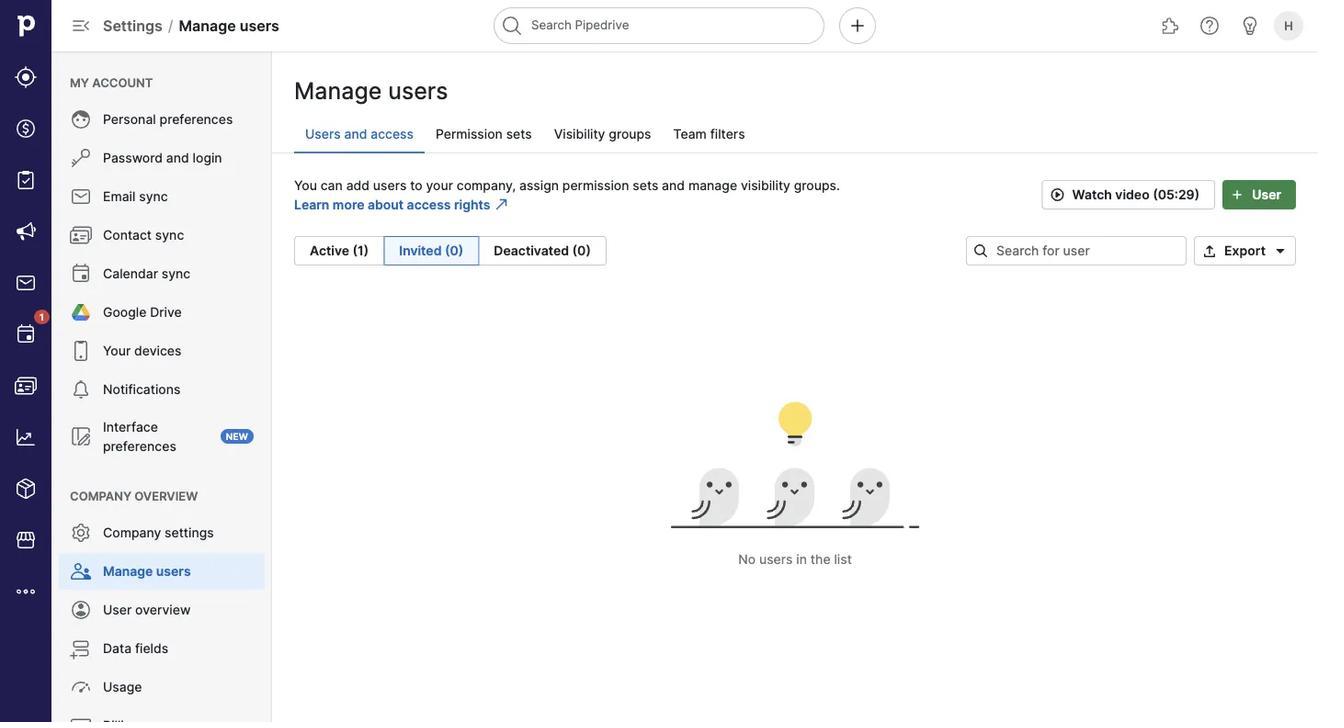 Task type: locate. For each thing, give the bounding box(es) containing it.
leads image
[[15, 66, 37, 88]]

1 horizontal spatial manage users
[[294, 77, 448, 105]]

3 color undefined image from the top
[[70, 263, 92, 285]]

1 (0) from the left
[[445, 243, 464, 259]]

(0) right invited
[[445, 243, 464, 259]]

sync down email sync link
[[155, 228, 184, 243]]

color undefined image inside calendar sync link
[[70, 263, 92, 285]]

1 menu
[[0, 0, 51, 723]]

0 vertical spatial manage
[[179, 17, 236, 34]]

1 vertical spatial preferences
[[103, 439, 176, 454]]

color undefined image
[[70, 109, 92, 131], [70, 186, 92, 208], [70, 263, 92, 285], [70, 302, 92, 324], [70, 426, 92, 448], [70, 715, 92, 723]]

user for user
[[1253, 187, 1282, 203]]

user for user overview
[[103, 603, 132, 618]]

invited (0)
[[399, 243, 464, 259]]

1 horizontal spatial manage
[[179, 17, 236, 34]]

user up the data
[[103, 603, 132, 618]]

sets right the permission
[[633, 177, 659, 193]]

active (1)
[[310, 243, 369, 259]]

interface preferences
[[103, 419, 176, 454]]

(0) inside 'button'
[[573, 243, 591, 259]]

0 horizontal spatial manage users
[[103, 564, 191, 580]]

0 vertical spatial groups
[[609, 126, 652, 142]]

access
[[371, 126, 414, 142], [407, 197, 451, 212]]

1 link
[[6, 310, 50, 355]]

no users in the list
[[739, 552, 852, 568]]

user right color primary inverted image
[[1253, 187, 1282, 203]]

preferences for personal
[[160, 112, 233, 127]]

(0)
[[445, 243, 464, 259], [573, 243, 591, 259]]

video
[[1116, 187, 1150, 203]]

and right the users
[[344, 126, 367, 142]]

campaigns image
[[15, 221, 37, 243]]

sync
[[139, 189, 168, 205], [155, 228, 184, 243], [162, 266, 191, 282]]

1 vertical spatial sync
[[155, 228, 184, 243]]

color undefined image inside notifications "link"
[[70, 379, 92, 401]]

color undefined image left interface
[[70, 426, 92, 448]]

notifications link
[[59, 372, 265, 408]]

2 color undefined image from the top
[[70, 186, 92, 208]]

team filters
[[674, 126, 745, 142]]

company
[[70, 489, 132, 503], [103, 526, 161, 541]]

no
[[739, 552, 756, 568]]

your
[[426, 177, 453, 193]]

company down company overview
[[103, 526, 161, 541]]

you can add users to your company, assign permission sets and manage visibility groups .
[[294, 177, 844, 193]]

(0) for deactivated (0)
[[573, 243, 591, 259]]

your devices link
[[59, 333, 265, 370]]

sales assistant image
[[1240, 15, 1262, 37]]

menu toggle image
[[70, 15, 92, 37]]

0 horizontal spatial and
[[166, 150, 189, 166]]

2 horizontal spatial manage
[[294, 77, 382, 105]]

(0) inside button
[[445, 243, 464, 259]]

Search Pipedrive field
[[494, 7, 825, 44]]

and left login
[[166, 150, 189, 166]]

manage users up user overview
[[103, 564, 191, 580]]

color undefined image inside usage link
[[70, 677, 92, 699]]

4 color undefined image from the top
[[70, 302, 92, 324]]

overview for user overview
[[135, 603, 191, 618]]

interface
[[103, 419, 158, 435]]

company for company settings
[[103, 526, 161, 541]]

manage users menu item
[[51, 554, 272, 590]]

preferences up login
[[160, 112, 233, 127]]

data fields link
[[59, 631, 265, 668]]

and for users
[[344, 126, 367, 142]]

1 vertical spatial user
[[103, 603, 132, 618]]

1 horizontal spatial user
[[1253, 187, 1282, 203]]

learn more about access rights link
[[294, 197, 491, 212]]

1 vertical spatial company
[[103, 526, 161, 541]]

1 horizontal spatial and
[[344, 126, 367, 142]]

overview up data fields link
[[135, 603, 191, 618]]

invited (0) button
[[385, 236, 479, 266]]

projects image
[[15, 169, 37, 191]]

color primary image down company,
[[494, 197, 509, 212]]

color undefined image inside manage users link
[[70, 561, 92, 583]]

login
[[193, 150, 222, 166]]

color undefined image inside contact sync link
[[70, 224, 92, 246]]

1 vertical spatial sets
[[633, 177, 659, 193]]

1 horizontal spatial (0)
[[573, 243, 591, 259]]

user overview link
[[59, 592, 265, 629]]

manage users inside menu item
[[103, 564, 191, 580]]

2 horizontal spatial and
[[662, 177, 685, 193]]

1 horizontal spatial groups
[[794, 177, 837, 193]]

color undefined image down usage link
[[70, 715, 92, 723]]

manage up the users
[[294, 77, 382, 105]]

calendar sync
[[103, 266, 191, 282]]

1
[[40, 312, 44, 323]]

in
[[797, 552, 807, 568]]

sync up drive
[[162, 266, 191, 282]]

google
[[103, 305, 147, 320]]

deactivated
[[494, 243, 569, 259]]

color undefined image for your devices
[[70, 340, 92, 362]]

marketplace image
[[15, 530, 37, 552]]

0 horizontal spatial sets
[[506, 126, 532, 142]]

0 vertical spatial company
[[70, 489, 132, 503]]

0 vertical spatial and
[[344, 126, 367, 142]]

2 vertical spatial manage
[[103, 564, 153, 580]]

company settings
[[103, 526, 214, 541]]

color undefined image for personal
[[70, 109, 92, 131]]

company overview
[[70, 489, 198, 503]]

groups right visibility
[[794, 177, 837, 193]]

the
[[811, 552, 831, 568]]

company settings link
[[59, 515, 265, 552]]

access down your
[[407, 197, 451, 212]]

manage users up users and access
[[294, 77, 448, 105]]

groups right the visibility
[[609, 126, 652, 142]]

2 (0) from the left
[[573, 243, 591, 259]]

0 vertical spatial preferences
[[160, 112, 233, 127]]

color undefined image for company settings
[[70, 522, 92, 544]]

users right /
[[240, 17, 279, 34]]

user inside menu
[[103, 603, 132, 618]]

sets right permission
[[506, 126, 532, 142]]

color primary image
[[1047, 188, 1069, 202], [494, 197, 509, 212], [1199, 244, 1221, 258], [1270, 244, 1292, 258]]

0 horizontal spatial (0)
[[445, 243, 464, 259]]

0 vertical spatial overview
[[135, 489, 198, 503]]

list
[[834, 552, 852, 568]]

color undefined image inside password and login link
[[70, 147, 92, 169]]

preferences down interface
[[103, 439, 176, 454]]

color undefined image inside user overview link
[[70, 600, 92, 622]]

.
[[837, 177, 840, 193]]

access up 'to'
[[371, 126, 414, 142]]

manage
[[179, 17, 236, 34], [294, 77, 382, 105], [103, 564, 153, 580]]

users
[[305, 126, 341, 142]]

color undefined image inside google drive link
[[70, 302, 92, 324]]

active (1) button
[[294, 236, 385, 266]]

manage users
[[294, 77, 448, 105], [103, 564, 191, 580]]

company up company settings
[[70, 489, 132, 503]]

sets
[[506, 126, 532, 142], [633, 177, 659, 193]]

company for company overview
[[70, 489, 132, 503]]

groups
[[609, 126, 652, 142], [794, 177, 837, 193]]

overview up company settings link
[[135, 489, 198, 503]]

sync for email sync
[[139, 189, 168, 205]]

invited
[[399, 243, 442, 259]]

to
[[410, 177, 423, 193]]

rights
[[454, 197, 491, 212]]

0 horizontal spatial manage
[[103, 564, 153, 580]]

user inside button
[[1253, 187, 1282, 203]]

color undefined image left calendar
[[70, 263, 92, 285]]

1 color undefined image from the top
[[70, 109, 92, 131]]

products image
[[15, 478, 37, 500]]

color undefined image inside company settings link
[[70, 522, 92, 544]]

color undefined image down my
[[70, 109, 92, 131]]

color undefined image inside data fields link
[[70, 638, 92, 660]]

color undefined image inside the personal preferences link
[[70, 109, 92, 131]]

filters
[[711, 126, 745, 142]]

color undefined image left email
[[70, 186, 92, 208]]

overview
[[135, 489, 198, 503], [135, 603, 191, 618]]

2 vertical spatial sync
[[162, 266, 191, 282]]

manage right /
[[179, 17, 236, 34]]

1 vertical spatial and
[[166, 150, 189, 166]]

color undefined image for data fields
[[70, 638, 92, 660]]

0 vertical spatial sets
[[506, 126, 532, 142]]

user overview
[[103, 603, 191, 618]]

preferences
[[160, 112, 233, 127], [103, 439, 176, 454]]

sync right email
[[139, 189, 168, 205]]

color undefined image inside email sync link
[[70, 186, 92, 208]]

(1)
[[353, 243, 369, 259]]

user button
[[1223, 180, 1297, 210]]

manage up user overview
[[103, 564, 153, 580]]

color undefined image right 1
[[70, 302, 92, 324]]

quick add image
[[847, 15, 869, 37]]

users down company settings link
[[156, 564, 191, 580]]

0 horizontal spatial user
[[103, 603, 132, 618]]

1 vertical spatial groups
[[794, 177, 837, 193]]

and left manage
[[662, 177, 685, 193]]

1 vertical spatial overview
[[135, 603, 191, 618]]

users up learn more about access rights link
[[373, 177, 407, 193]]

color undefined image for password and login
[[70, 147, 92, 169]]

permission
[[436, 126, 503, 142]]

color undefined image for user overview
[[70, 600, 92, 622]]

(0) right deactivated
[[573, 243, 591, 259]]

1 horizontal spatial sets
[[633, 177, 659, 193]]

visibility
[[554, 126, 606, 142]]

1 vertical spatial manage users
[[103, 564, 191, 580]]

color undefined image
[[70, 147, 92, 169], [70, 224, 92, 246], [15, 324, 37, 346], [70, 340, 92, 362], [70, 379, 92, 401], [70, 522, 92, 544], [70, 561, 92, 583], [70, 600, 92, 622], [70, 638, 92, 660], [70, 677, 92, 699]]

2 vertical spatial and
[[662, 177, 685, 193]]

more image
[[15, 581, 37, 603]]

0 vertical spatial user
[[1253, 187, 1282, 203]]

color undefined image for usage
[[70, 677, 92, 699]]

export button
[[1195, 236, 1297, 266]]

5 color undefined image from the top
[[70, 426, 92, 448]]

color primary image right the export
[[1270, 244, 1292, 258]]

users
[[240, 17, 279, 34], [388, 77, 448, 105], [373, 177, 407, 193], [760, 552, 793, 568], [156, 564, 191, 580]]

color undefined image for contact sync
[[70, 224, 92, 246]]

color primary inverted image
[[1227, 188, 1249, 202]]

color undefined image inside your devices link
[[70, 340, 92, 362]]

you
[[294, 177, 317, 193]]

user
[[1253, 187, 1282, 203], [103, 603, 132, 618]]

menu
[[51, 51, 272, 723]]

6 color undefined image from the top
[[70, 715, 92, 723]]

0 vertical spatial sync
[[139, 189, 168, 205]]

and inside password and login link
[[166, 150, 189, 166]]

color primary image left watch
[[1047, 188, 1069, 202]]

and
[[344, 126, 367, 142], [166, 150, 189, 166], [662, 177, 685, 193]]



Task type: describe. For each thing, give the bounding box(es) containing it.
drive
[[150, 305, 182, 320]]

color primary image inside watch video (05:29) button
[[1047, 188, 1069, 202]]

and for password
[[166, 150, 189, 166]]

/
[[168, 17, 173, 34]]

color undefined image for notifications
[[70, 379, 92, 401]]

sync for calendar sync
[[162, 266, 191, 282]]

users inside menu item
[[156, 564, 191, 580]]

(05:29)
[[1153, 187, 1200, 203]]

account
[[92, 75, 153, 90]]

settings / manage users
[[103, 17, 279, 34]]

email
[[103, 189, 136, 205]]

visibility
[[741, 177, 791, 193]]

0 horizontal spatial groups
[[609, 126, 652, 142]]

watch video (05:29) button
[[1042, 180, 1216, 210]]

calendar
[[103, 266, 158, 282]]

deactivated (0) button
[[479, 236, 607, 266]]

email sync
[[103, 189, 168, 205]]

password and login
[[103, 150, 222, 166]]

0 vertical spatial manage users
[[294, 77, 448, 105]]

1 vertical spatial access
[[407, 197, 451, 212]]

color undefined image for google
[[70, 302, 92, 324]]

color undefined image for manage users
[[70, 561, 92, 583]]

permission
[[563, 177, 629, 193]]

manage users link
[[59, 554, 265, 590]]

h
[[1285, 18, 1294, 33]]

email sync link
[[59, 178, 265, 215]]

users left in
[[760, 552, 793, 568]]

settings
[[103, 17, 163, 34]]

export
[[1225, 243, 1266, 259]]

personal preferences link
[[59, 101, 265, 138]]

can
[[321, 177, 343, 193]]

0 vertical spatial access
[[371, 126, 414, 142]]

watch video (05:29)
[[1073, 187, 1200, 203]]

settings
[[165, 526, 214, 541]]

sync for contact sync
[[155, 228, 184, 243]]

contacts image
[[15, 375, 37, 397]]

color primary image
[[974, 244, 989, 258]]

google drive
[[103, 305, 182, 320]]

data fields
[[103, 641, 168, 657]]

deactivated (0)
[[494, 243, 591, 259]]

preferences for interface
[[103, 439, 176, 454]]

color primary image left the export
[[1199, 244, 1221, 258]]

your devices
[[103, 343, 182, 359]]

users and access
[[305, 126, 414, 142]]

password
[[103, 150, 163, 166]]

color undefined image for interface
[[70, 426, 92, 448]]

menu containing personal preferences
[[51, 51, 272, 723]]

contact sync link
[[59, 217, 265, 254]]

quick help image
[[1199, 15, 1221, 37]]

contact sync
[[103, 228, 184, 243]]

permission sets
[[436, 126, 532, 142]]

my
[[70, 75, 89, 90]]

notifications
[[103, 382, 181, 398]]

new
[[226, 431, 248, 442]]

manage inside menu item
[[103, 564, 153, 580]]

devices
[[134, 343, 182, 359]]

usage link
[[59, 669, 265, 706]]

watch
[[1073, 187, 1113, 203]]

home image
[[12, 12, 40, 40]]

team
[[674, 126, 707, 142]]

color undefined image inside 1 link
[[15, 324, 37, 346]]

manage
[[689, 177, 738, 193]]

(0) for invited (0)
[[445, 243, 464, 259]]

password and login link
[[59, 140, 265, 177]]

personal
[[103, 112, 156, 127]]

color undefined image for calendar
[[70, 263, 92, 285]]

sales inbox image
[[15, 272, 37, 294]]

company,
[[457, 177, 516, 193]]

contact
[[103, 228, 152, 243]]

deals image
[[15, 118, 37, 140]]

your
[[103, 343, 131, 359]]

personal preferences
[[103, 112, 233, 127]]

my account
[[70, 75, 153, 90]]

usage
[[103, 680, 142, 696]]

add
[[346, 177, 370, 193]]

calendar sync link
[[59, 256, 265, 292]]

empty tab image
[[648, 389, 943, 536]]

data
[[103, 641, 132, 657]]

1 vertical spatial manage
[[294, 77, 382, 105]]

Search for user text field
[[967, 236, 1187, 266]]

visibility groups
[[554, 126, 652, 142]]

google drive link
[[59, 294, 265, 331]]

overview for company overview
[[135, 489, 198, 503]]

learn
[[294, 197, 330, 212]]

learn more about access rights
[[294, 197, 491, 212]]

color undefined image for email
[[70, 186, 92, 208]]

more
[[333, 197, 365, 212]]

users up permission
[[388, 77, 448, 105]]

fields
[[135, 641, 168, 657]]

assign
[[520, 177, 559, 193]]

active
[[310, 243, 350, 259]]

insights image
[[15, 427, 37, 449]]

h button
[[1271, 7, 1308, 44]]

about
[[368, 197, 404, 212]]



Task type: vqa. For each thing, say whether or not it's contained in the screenshot.
left Info Icon
no



